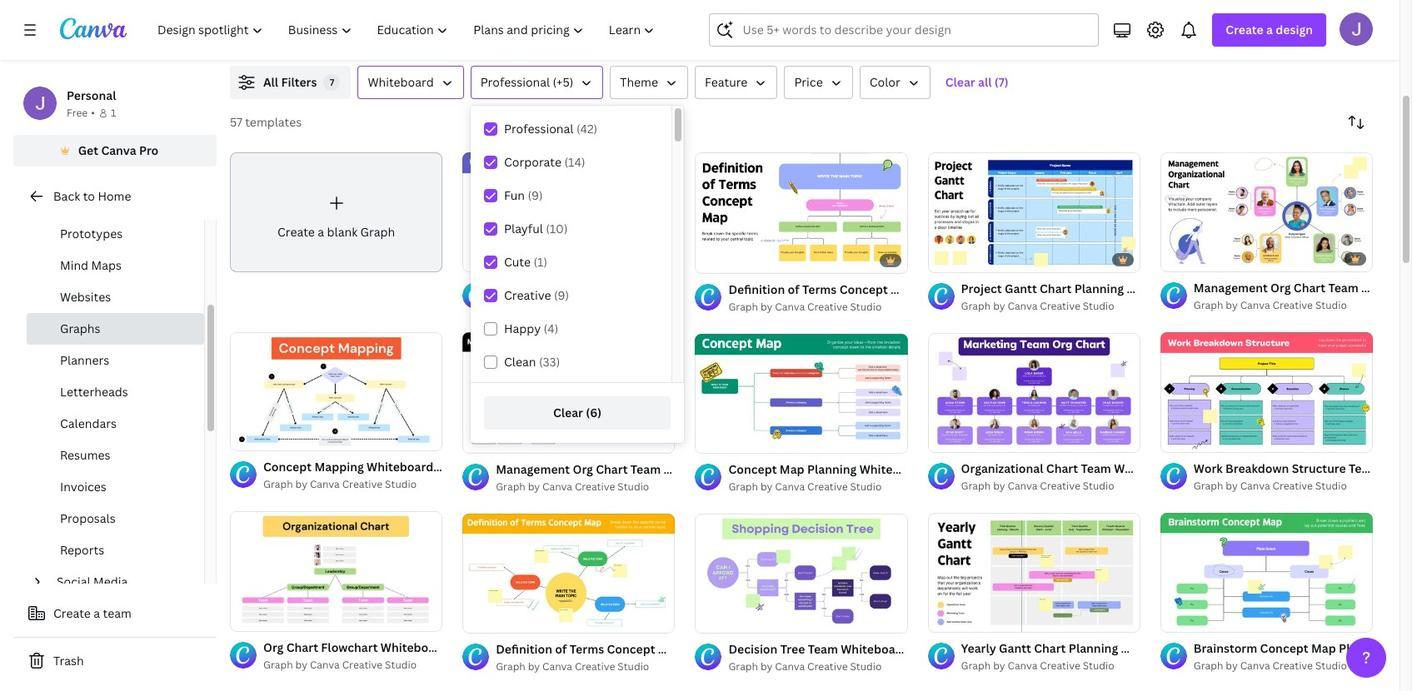 Task type: locate. For each thing, give the bounding box(es) containing it.
57 templates
[[230, 114, 302, 130]]

price
[[794, 74, 823, 90]]

professional (42)
[[504, 121, 598, 137]]

creative for the organizational chart team whiteboard in royal purple pastel purple friendly professional style image
[[1040, 479, 1081, 494]]

0 vertical spatial create
[[1226, 22, 1264, 37]]

0 horizontal spatial (9)
[[528, 187, 543, 203]]

proposals link
[[27, 503, 204, 535]]

studio for 'concept map planning whiteboard in green blue modern professional style' image
[[850, 480, 882, 494]]

cute
[[504, 254, 531, 270]]

clear
[[945, 74, 975, 90], [553, 405, 583, 421]]

fun
[[504, 187, 525, 203]]

letterheads
[[60, 384, 128, 400]]

creative for work breakdown structure team whiteboard in red purple green trendy stickers style image
[[1273, 479, 1313, 493]]

studio for decision tree team whiteboard in light green purple casual corporate style image
[[850, 660, 882, 674]]

back
[[53, 188, 80, 204]]

creative inside the 'concept mapping whiteboard in orange purple basic style graph by canva creative studio'
[[342, 478, 383, 492]]

Sort by button
[[1340, 106, 1373, 139]]

(9) for creative (9)
[[554, 287, 569, 303]]

creative for yearly gantt chart planning whiteboard in green yellow spaced color blocks style image
[[1040, 659, 1081, 673]]

studio
[[618, 298, 649, 312], [1316, 298, 1347, 312], [1083, 300, 1115, 314], [850, 300, 882, 314], [385, 478, 417, 492], [1316, 479, 1347, 493], [1083, 479, 1115, 494], [618, 480, 649, 494], [850, 480, 882, 494], [385, 658, 417, 672], [1316, 659, 1347, 673], [1083, 659, 1115, 673], [618, 660, 649, 674], [850, 660, 882, 674]]

graph by canva creative studio link for "project gantt chart planning whiteboard in blue simple colorful style" image at the right of the page
[[961, 299, 1141, 315]]

graph by canva creative studio link for 'concept map planning whiteboard in green blue modern professional style' image
[[729, 479, 908, 496]]

2 vertical spatial create
[[53, 606, 91, 622]]

2 horizontal spatial a
[[1267, 22, 1273, 37]]

Search search field
[[743, 14, 1088, 46]]

a left design on the right top
[[1267, 22, 1273, 37]]

0 horizontal spatial create
[[53, 606, 91, 622]]

(9) right fun
[[528, 187, 543, 203]]

calendars link
[[27, 408, 204, 440]]

mind maps link
[[27, 250, 204, 282]]

a left blank
[[318, 224, 324, 240]]

graph by canva creative studio link for decision tree team whiteboard in light green purple casual corporate style image
[[729, 659, 908, 676]]

concept
[[263, 459, 312, 475]]

0 horizontal spatial a
[[94, 606, 100, 622]]

definition of terms concept map planning whiteboard in light blue pink green spaced color blocks style image
[[695, 153, 908, 273]]

(1)
[[534, 254, 547, 270]]

clean
[[504, 354, 536, 370]]

clear for clear all (7)
[[945, 74, 975, 90]]

0 vertical spatial clear
[[945, 74, 975, 90]]

get canva pro button
[[13, 135, 217, 167]]

canva inside the 'concept mapping whiteboard in orange purple basic style graph by canva creative studio'
[[310, 478, 340, 492]]

graph by canva creative studio link for concept mapping whiteboard in orange purple basic style image
[[263, 477, 443, 494]]

1 vertical spatial create
[[277, 224, 315, 240]]

1 horizontal spatial (9)
[[554, 287, 569, 303]]

invoices
[[60, 479, 107, 495]]

free
[[67, 106, 88, 120]]

social media
[[57, 574, 128, 590]]

creative for org chart flowchart whiteboard in yellow pink spaced color blocks style image at the left of the page
[[342, 658, 383, 672]]

definition of terms concept map planning whiteboard in yellow green red simple colorful style image
[[463, 514, 675, 633]]

work breakdown structure team whiteboard in red purple green trendy stickers style image
[[1161, 332, 1373, 452]]

concept map planning whiteboard in green blue modern professional style image
[[695, 334, 908, 454]]

0 vertical spatial a
[[1267, 22, 1273, 37]]

creative for management org chart team whiteboard in blue green spaced color blocks style image
[[1273, 298, 1313, 312]]

(9)
[[528, 187, 543, 203], [554, 287, 569, 303]]

whiteboard button
[[358, 66, 464, 99]]

canva for org chart flowchart whiteboard in yellow pink spaced color blocks style image at the left of the page
[[310, 658, 340, 672]]

clear all (7)
[[945, 74, 1009, 90]]

(9) for fun (9)
[[528, 187, 543, 203]]

in
[[436, 459, 447, 475]]

57
[[230, 114, 242, 130]]

1 vertical spatial whiteboard
[[367, 459, 433, 475]]

professional (+5)
[[481, 74, 573, 90]]

professional inside professional (+5) button
[[481, 74, 550, 90]]

style
[[567, 459, 596, 475]]

create
[[1226, 22, 1264, 37], [277, 224, 315, 240], [53, 606, 91, 622]]

trash
[[53, 653, 84, 669]]

(9) up (4)
[[554, 287, 569, 303]]

professional for professional (42)
[[504, 121, 574, 137]]

by for decision tree team whiteboard in light green purple casual corporate style image
[[761, 660, 773, 674]]

create inside button
[[53, 606, 91, 622]]

yearly gantt chart planning whiteboard in green yellow spaced color blocks style image
[[928, 513, 1141, 633]]

graph by canva creative studio for decision tree team whiteboard in light green purple casual corporate style image
[[729, 660, 882, 674]]

creative (9)
[[504, 287, 569, 303]]

whiteboard inside the 'concept mapping whiteboard in orange purple basic style graph by canva creative studio'
[[367, 459, 433, 475]]

social media link
[[50, 567, 194, 598]]

a inside button
[[94, 606, 100, 622]]

professional up corporate (14)
[[504, 121, 574, 137]]

prototypes link
[[27, 218, 204, 250]]

whiteboard
[[368, 74, 434, 90], [367, 459, 433, 475]]

professional (+5) button
[[471, 66, 603, 99]]

create left blank
[[277, 224, 315, 240]]

graph by canva creative studio for the organizational chart team whiteboard in royal purple pastel purple friendly professional style image
[[961, 479, 1115, 494]]

by for work breakdown structure team whiteboard in red purple green trendy stickers style image
[[1226, 479, 1238, 493]]

a for design
[[1267, 22, 1273, 37]]

by for management org chart team whiteboard in blue green spaced color blocks style image
[[1226, 298, 1238, 312]]

by
[[528, 298, 540, 312], [1226, 298, 1238, 312], [993, 300, 1005, 314], [761, 300, 773, 314], [295, 478, 307, 492], [1226, 479, 1238, 493], [993, 479, 1005, 494], [528, 480, 540, 494], [761, 480, 773, 494], [295, 658, 307, 672], [1226, 659, 1238, 673], [993, 659, 1005, 673], [528, 660, 540, 674], [761, 660, 773, 674]]

creative
[[504, 287, 551, 303], [575, 298, 615, 312], [1273, 298, 1313, 312], [1040, 300, 1081, 314], [807, 300, 848, 314], [342, 478, 383, 492], [1273, 479, 1313, 493], [1040, 479, 1081, 494], [575, 480, 615, 494], [807, 480, 848, 494], [342, 658, 383, 672], [1273, 659, 1313, 673], [1040, 659, 1081, 673], [575, 660, 615, 674], [807, 660, 848, 674]]

creative for "project gantt chart planning whiteboard in blue simple colorful style" image at the right of the page
[[1040, 300, 1081, 314]]

graph for definition of terms concept map planning whiteboard in light blue pink green spaced color blocks style image
[[729, 300, 758, 314]]

management org chart team whiteboard in blue green spaced color blocks style image
[[1161, 152, 1373, 272]]

clear left the (6)
[[553, 405, 583, 421]]

jacob simon image
[[1340, 12, 1373, 46]]

studio for yearly gantt chart planning whiteboard in green yellow spaced color blocks style image
[[1083, 659, 1115, 673]]

organizational chart team whiteboard in royal purple pastel purple friendly professional style image
[[928, 333, 1141, 453]]

graph for decision tree team whiteboard in light green purple casual corporate style image
[[729, 660, 758, 674]]

(7)
[[995, 74, 1009, 90]]

planners link
[[27, 345, 204, 377]]

mapping
[[314, 459, 364, 475]]

graph by canva creative studio link for the organizational chart team whiteboard in royal purple pastel purple friendly professional style image
[[961, 479, 1141, 495]]

1 horizontal spatial create
[[277, 224, 315, 240]]

1 vertical spatial a
[[318, 224, 324, 240]]

1 horizontal spatial a
[[318, 224, 324, 240]]

canva for work breakdown structure team whiteboard in red purple green trendy stickers style image
[[1240, 479, 1270, 493]]

by for org chart flowchart whiteboard in yellow pink spaced color blocks style image at the left of the page
[[295, 658, 307, 672]]

by inside the 'concept mapping whiteboard in orange purple basic style graph by canva creative studio'
[[295, 478, 307, 492]]

canva inside button
[[101, 142, 136, 158]]

studio for definition of terms concept map planning whiteboard in yellow green red simple colorful style image
[[618, 660, 649, 674]]

1 horizontal spatial clear
[[945, 74, 975, 90]]

home
[[98, 188, 131, 204]]

canva for brainstorm concept map planning whiteboard in green purple blue simple colorful style image
[[1240, 659, 1270, 673]]

graph
[[360, 224, 395, 240], [496, 298, 526, 312], [1194, 298, 1224, 312], [961, 300, 991, 314], [729, 300, 758, 314], [263, 478, 293, 492], [1194, 479, 1224, 493], [961, 479, 991, 494], [496, 480, 526, 494], [729, 480, 758, 494], [263, 658, 293, 672], [1194, 659, 1224, 673], [961, 659, 991, 673], [496, 660, 526, 674], [729, 660, 758, 674]]

a
[[1267, 22, 1273, 37], [318, 224, 324, 240], [94, 606, 100, 622]]

top level navigation element
[[147, 13, 669, 47]]

professional left the (+5)
[[481, 74, 550, 90]]

create for create a design
[[1226, 22, 1264, 37]]

professional for professional (+5)
[[481, 74, 550, 90]]

a left team
[[94, 606, 100, 622]]

create for create a blank graph
[[277, 224, 315, 240]]

graph by canva creative studio link for work breakdown structure team whiteboard in red purple green trendy stickers style image
[[1194, 478, 1373, 495]]

canva for definition of terms concept map planning whiteboard in light blue pink green spaced color blocks style image
[[775, 300, 805, 314]]

2 vertical spatial a
[[94, 606, 100, 622]]

a inside dropdown button
[[1267, 22, 1273, 37]]

(33)
[[539, 354, 560, 370]]

clear inside button
[[553, 405, 583, 421]]

graph by canva creative studio for management org chart team whiteboard in blue green spaced color blocks style image
[[1194, 298, 1347, 312]]

0 vertical spatial (9)
[[528, 187, 543, 203]]

1 vertical spatial clear
[[553, 405, 583, 421]]

filters
[[281, 74, 317, 90]]

whiteboard down top level navigation element
[[368, 74, 434, 90]]

0 horizontal spatial clear
[[553, 405, 583, 421]]

1 vertical spatial (9)
[[554, 287, 569, 303]]

graph by canva creative studio link for definition of terms concept map planning whiteboard in light blue pink green spaced color blocks style image
[[729, 299, 908, 316]]

7
[[330, 76, 334, 88]]

all
[[263, 74, 278, 90]]

resumes link
[[27, 440, 204, 472]]

free •
[[67, 106, 95, 120]]

(14)
[[564, 154, 585, 170]]

graph inside the 'concept mapping whiteboard in orange purple basic style graph by canva creative studio'
[[263, 478, 293, 492]]

graph by canva creative studio for definition of terms concept map planning whiteboard in yellow green red simple colorful style image
[[496, 660, 649, 674]]

whiteboard inside button
[[368, 74, 434, 90]]

(42)
[[577, 121, 598, 137]]

0 vertical spatial whiteboard
[[368, 74, 434, 90]]

graph for yearly gantt chart planning whiteboard in green yellow spaced color blocks style image
[[961, 659, 991, 673]]

(+5)
[[553, 74, 573, 90]]

create down social at the left
[[53, 606, 91, 622]]

(6)
[[586, 405, 602, 421]]

studio for definition of terms concept map planning whiteboard in light blue pink green spaced color blocks style image
[[850, 300, 882, 314]]

clear (6)
[[553, 405, 602, 421]]

•
[[91, 106, 95, 120]]

graph by canva creative studio for work breakdown structure team whiteboard in red purple green trendy stickers style image
[[1194, 479, 1347, 493]]

team
[[103, 606, 132, 622]]

letterheads link
[[27, 377, 204, 408]]

management org chart team whiteboard in black red green trendy sticker style image
[[463, 333, 675, 453]]

graph by canva creative studio for org chart flowchart whiteboard in yellow pink spaced color blocks style image at the left of the page
[[263, 658, 417, 672]]

graph by canva creative studio link for org chart flowchart whiteboard in yellow pink spaced color blocks style image at the left of the page
[[263, 657, 443, 674]]

None search field
[[709, 13, 1099, 47]]

graph by canva creative studio for definition of terms concept map planning whiteboard in light blue pink green spaced color blocks style image
[[729, 300, 882, 314]]

create a design
[[1226, 22, 1313, 37]]

canva for management org chart team whiteboard in blue green spaced color blocks style image
[[1240, 298, 1270, 312]]

studio for brainstorm concept map planning whiteboard in green purple blue simple colorful style image
[[1316, 659, 1347, 673]]

create left design on the right top
[[1226, 22, 1264, 37]]

prototypes
[[60, 226, 123, 242]]

clean (33)
[[504, 354, 560, 370]]

graph by canva creative studio link
[[496, 297, 675, 314], [1194, 297, 1373, 314], [961, 299, 1141, 315], [729, 299, 908, 316], [263, 477, 443, 494], [1194, 478, 1373, 495], [961, 479, 1141, 495], [496, 479, 675, 495], [729, 479, 908, 496], [263, 657, 443, 674], [1194, 658, 1373, 675], [961, 658, 1141, 675], [496, 659, 675, 675], [729, 659, 908, 676]]

1 vertical spatial professional
[[504, 121, 574, 137]]

graphs template image
[[1018, 0, 1373, 46]]

clear left all
[[945, 74, 975, 90]]

planners
[[60, 352, 109, 368]]

create for create a team
[[53, 606, 91, 622]]

create inside dropdown button
[[1226, 22, 1264, 37]]

2 horizontal spatial create
[[1226, 22, 1264, 37]]

whiteboard left in
[[367, 459, 433, 475]]

graph by canva creative studio
[[496, 298, 649, 312], [1194, 298, 1347, 312], [961, 300, 1115, 314], [729, 300, 882, 314], [1194, 479, 1347, 493], [961, 479, 1115, 494], [496, 480, 649, 494], [729, 480, 882, 494], [263, 658, 417, 672], [1194, 659, 1347, 673], [961, 659, 1115, 673], [496, 660, 649, 674], [729, 660, 882, 674]]

get canva pro
[[78, 142, 159, 158]]

0 vertical spatial professional
[[481, 74, 550, 90]]

graph for brainstorm concept map planning whiteboard in green purple blue simple colorful style image
[[1194, 659, 1224, 673]]

clear inside button
[[945, 74, 975, 90]]

graph for the organizational chart team whiteboard in royal purple pastel purple friendly professional style image
[[961, 479, 991, 494]]



Task type: vqa. For each thing, say whether or not it's contained in the screenshot.
Get Canva Pro button
yes



Task type: describe. For each thing, give the bounding box(es) containing it.
canva for 'concept map planning whiteboard in green blue modern professional style' image
[[775, 480, 805, 494]]

graph by canva creative studio link for brainstorm concept map planning whiteboard in green purple blue simple colorful style image
[[1194, 658, 1373, 675]]

graph for management org chart team whiteboard in blue green spaced color blocks style image
[[1194, 298, 1224, 312]]

trash link
[[13, 645, 217, 678]]

create a blank graph element
[[230, 152, 443, 272]]

1
[[111, 106, 116, 120]]

concept mapping whiteboard in orange purple basic style image
[[230, 332, 443, 451]]

resumes
[[60, 447, 110, 463]]

canva for definition of terms concept map planning whiteboard in yellow green red simple colorful style image
[[542, 660, 572, 674]]

corporate
[[504, 154, 562, 170]]

clear for clear (6)
[[553, 405, 583, 421]]

create a team button
[[13, 597, 217, 631]]

social
[[57, 574, 91, 590]]

cute (1)
[[504, 254, 547, 270]]

feature button
[[695, 66, 778, 99]]

fun (9)
[[504, 187, 543, 203]]

price button
[[784, 66, 853, 99]]

get
[[78, 142, 98, 158]]

maps
[[91, 257, 122, 273]]

personal
[[67, 87, 116, 103]]

all filters
[[263, 74, 317, 90]]

graph for "project gantt chart planning whiteboard in blue simple colorful style" image at the right of the page
[[961, 300, 991, 314]]

creative for definition of terms concept map planning whiteboard in yellow green red simple colorful style image
[[575, 660, 615, 674]]

reports
[[60, 542, 104, 558]]

websites
[[60, 289, 111, 305]]

by for definition of terms concept map planning whiteboard in yellow green red simple colorful style image
[[528, 660, 540, 674]]

create a design button
[[1213, 13, 1326, 47]]

orange
[[450, 459, 491, 475]]

purple
[[493, 459, 531, 475]]

back to home
[[53, 188, 131, 204]]

canva for yearly gantt chart planning whiteboard in green yellow spaced color blocks style image
[[1008, 659, 1038, 673]]

graphs
[[60, 321, 100, 337]]

graph for definition of terms concept map planning whiteboard in yellow green red simple colorful style image
[[496, 660, 526, 674]]

graph by canva creative studio link for definition of terms concept map planning whiteboard in yellow green red simple colorful style image
[[496, 659, 675, 675]]

calendars
[[60, 416, 117, 432]]

by for yearly gantt chart planning whiteboard in green yellow spaced color blocks style image
[[993, 659, 1005, 673]]

by for the organizational chart team whiteboard in royal purple pastel purple friendly professional style image
[[993, 479, 1005, 494]]

concept mapping whiteboard in orange purple basic style link
[[263, 459, 596, 477]]

create a blank graph link
[[230, 152, 443, 272]]

theme button
[[610, 66, 688, 99]]

decision tree team whiteboard in light green purple casual corporate style image
[[695, 514, 908, 634]]

graph by canva creative studio link for management org chart team whiteboard in blue green spaced color blocks style image
[[1194, 297, 1373, 314]]

design
[[1276, 22, 1313, 37]]

color
[[870, 74, 900, 90]]

by for 'concept map planning whiteboard in green blue modern professional style' image
[[761, 480, 773, 494]]

media
[[93, 574, 128, 590]]

by for brainstorm concept map planning whiteboard in green purple blue simple colorful style image
[[1226, 659, 1238, 673]]

studio for "project gantt chart planning whiteboard in blue simple colorful style" image at the right of the page
[[1083, 300, 1115, 314]]

playful
[[504, 221, 543, 237]]

color button
[[860, 66, 930, 99]]

(4)
[[544, 321, 558, 337]]

concept map planning whiteboard in purple green modern professional style image
[[463, 152, 675, 272]]

canva for the organizational chart team whiteboard in royal purple pastel purple friendly professional style image
[[1008, 479, 1038, 494]]

websites link
[[27, 282, 204, 313]]

brainstorm concept map planning whiteboard in green purple blue simple colorful style image
[[1161, 513, 1373, 632]]

graph by canva creative studio for yearly gantt chart planning whiteboard in green yellow spaced color blocks style image
[[961, 659, 1115, 673]]

graph for org chart flowchart whiteboard in yellow pink spaced color blocks style image at the left of the page
[[263, 658, 293, 672]]

graph by canva creative studio for 'concept map planning whiteboard in green blue modern professional style' image
[[729, 480, 882, 494]]

a for blank
[[318, 224, 324, 240]]

canva for decision tree team whiteboard in light green purple casual corporate style image
[[775, 660, 805, 674]]

project gantt chart planning whiteboard in blue simple colorful style image
[[928, 153, 1141, 273]]

studio for management org chart team whiteboard in blue green spaced color blocks style image
[[1316, 298, 1347, 312]]

studio for the organizational chart team whiteboard in royal purple pastel purple friendly professional style image
[[1083, 479, 1115, 494]]

blank
[[327, 224, 358, 240]]

happy (4)
[[504, 321, 558, 337]]

invoices link
[[27, 472, 204, 503]]

a for team
[[94, 606, 100, 622]]

7 filter options selected element
[[324, 74, 340, 91]]

concept mapping whiteboard in orange purple basic style graph by canva creative studio
[[263, 459, 596, 492]]

graph by canva creative studio for brainstorm concept map planning whiteboard in green purple blue simple colorful style image
[[1194, 659, 1347, 673]]

theme
[[620, 74, 658, 90]]

reports link
[[27, 535, 204, 567]]

studio for work breakdown structure team whiteboard in red purple green trendy stickers style image
[[1316, 479, 1347, 493]]

mind maps
[[60, 257, 122, 273]]

create a blank graph
[[277, 224, 395, 240]]

basic
[[534, 459, 564, 475]]

graph by canva creative studio link for yearly gantt chart planning whiteboard in green yellow spaced color blocks style image
[[961, 658, 1141, 675]]

canva for "project gantt chart planning whiteboard in blue simple colorful style" image at the right of the page
[[1008, 300, 1038, 314]]

creative for decision tree team whiteboard in light green purple casual corporate style image
[[807, 660, 848, 674]]

pro
[[139, 142, 159, 158]]

by for "project gantt chart planning whiteboard in blue simple colorful style" image at the right of the page
[[993, 300, 1005, 314]]

happy
[[504, 321, 541, 337]]

(10)
[[546, 221, 568, 237]]

playful (10)
[[504, 221, 568, 237]]

proposals
[[60, 511, 116, 527]]

studio for org chart flowchart whiteboard in yellow pink spaced color blocks style image at the left of the page
[[385, 658, 417, 672]]

graph by canva creative studio for "project gantt chart planning whiteboard in blue simple colorful style" image at the right of the page
[[961, 300, 1115, 314]]

graph for work breakdown structure team whiteboard in red purple green trendy stickers style image
[[1194, 479, 1224, 493]]

studio inside the 'concept mapping whiteboard in orange purple basic style graph by canva creative studio'
[[385, 478, 417, 492]]

corporate (14)
[[504, 154, 585, 170]]

back to home link
[[13, 180, 217, 213]]

clear all (7) button
[[937, 66, 1017, 99]]

clear (6) button
[[484, 397, 671, 430]]

all
[[978, 74, 992, 90]]

to
[[83, 188, 95, 204]]

graph for 'concept map planning whiteboard in green blue modern professional style' image
[[729, 480, 758, 494]]

feature
[[705, 74, 748, 90]]

create a team
[[53, 606, 132, 622]]

mind
[[60, 257, 88, 273]]

templates
[[245, 114, 302, 130]]

creative for definition of terms concept map planning whiteboard in light blue pink green spaced color blocks style image
[[807, 300, 848, 314]]

org chart flowchart whiteboard in yellow pink spaced color blocks style image
[[230, 512, 443, 632]]

creative for 'concept map planning whiteboard in green blue modern professional style' image
[[807, 480, 848, 494]]

creative for brainstorm concept map planning whiteboard in green purple blue simple colorful style image
[[1273, 659, 1313, 673]]

by for definition of terms concept map planning whiteboard in light blue pink green spaced color blocks style image
[[761, 300, 773, 314]]



